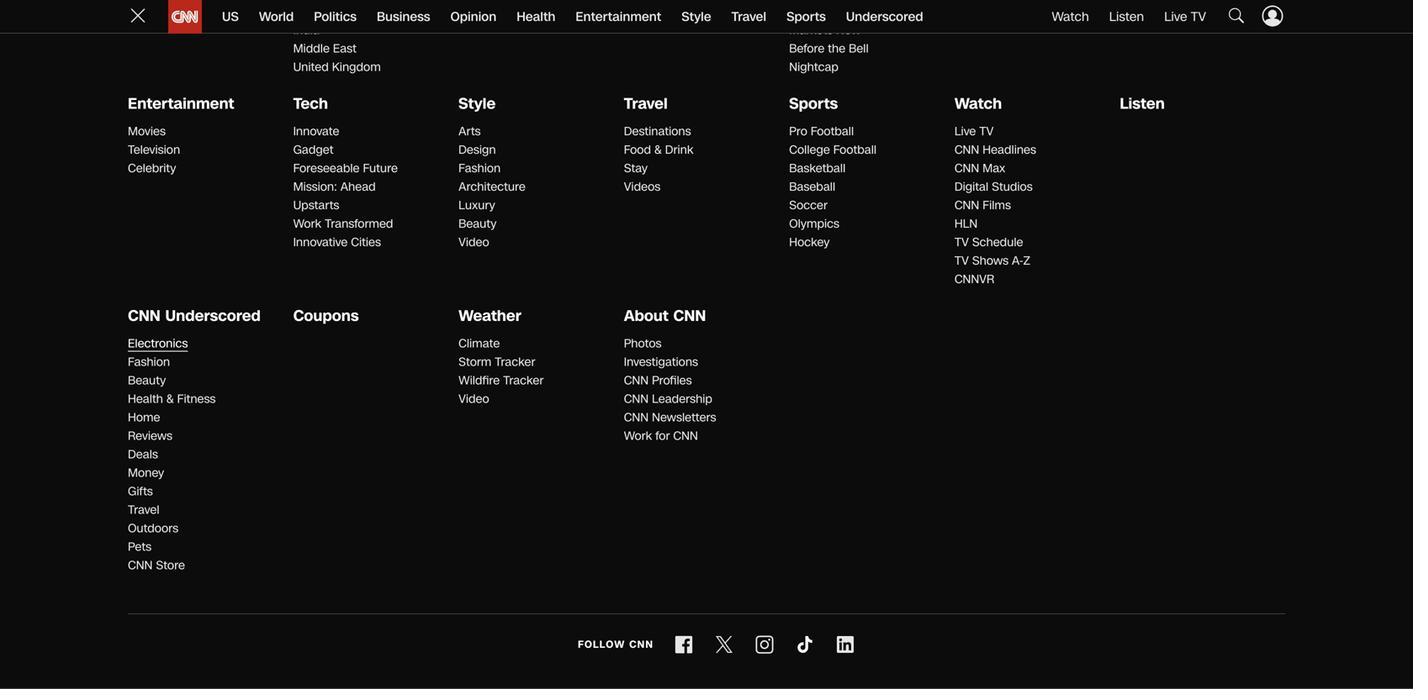 Task type: vqa. For each thing, say whether or not it's contained in the screenshot.


Task type: locate. For each thing, give the bounding box(es) containing it.
0 vertical spatial listen
[[1110, 8, 1144, 26]]

gadget
[[293, 142, 334, 158]]

0 vertical spatial travel
[[732, 8, 767, 26]]

movies link
[[128, 123, 166, 140]]

0 vertical spatial beauty
[[459, 216, 497, 232]]

idiot':
[[203, 420, 248, 440]]

cnn
[[955, 142, 980, 158], [955, 160, 980, 177], [955, 197, 980, 214], [128, 306, 161, 327], [674, 306, 706, 327], [624, 373, 649, 389], [624, 391, 649, 408], [624, 410, 649, 426], [673, 428, 698, 445], [128, 558, 153, 574], [629, 638, 654, 652]]

work inside innovate gadget foreseeable future mission: ahead upstarts work transformed innovative cities
[[293, 216, 322, 232]]

1 horizontal spatial entertainment
[[576, 8, 661, 26]]

the
[[828, 40, 846, 57]]

1 horizontal spatial fashion
[[459, 160, 501, 177]]

0 horizontal spatial &
[[166, 391, 174, 408]]

sports
[[787, 8, 826, 26], [789, 93, 838, 114]]

0 horizontal spatial travel
[[128, 502, 159, 519]]

college football link
[[789, 142, 877, 158]]

travel up destinations
[[624, 93, 668, 114]]

design
[[459, 142, 496, 158]]

gifts
[[128, 484, 153, 500]]

2 horizontal spatial travel link
[[732, 0, 767, 34]]

close menu icon image
[[128, 5, 148, 25]]

0 horizontal spatial live tv link
[[955, 123, 994, 140]]

travel link down gifts
[[128, 502, 159, 519]]

0 vertical spatial live
[[1165, 8, 1188, 26]]

1 horizontal spatial beauty link
[[459, 216, 497, 232]]

0 vertical spatial &
[[655, 142, 662, 158]]

cnn underscored link
[[128, 306, 261, 327]]

stay
[[624, 160, 648, 177]]

1 vertical spatial entertainment
[[128, 93, 234, 114]]

& down destinations link on the top left
[[655, 142, 662, 158]]

luxury
[[459, 197, 495, 214]]

live inside live tv cnn headlines cnn max digital studios cnn films hln tv schedule tv shows a-z cnnvr
[[955, 123, 976, 140]]

travel link left the markets
[[732, 0, 767, 34]]

video
[[459, 234, 489, 251], [459, 391, 489, 408]]

1 vertical spatial fashion
[[128, 354, 170, 371]]

health link
[[517, 0, 556, 34]]

electronics link
[[128, 336, 188, 352]]

0 vertical spatial style link
[[682, 0, 711, 34]]

1 vertical spatial live tv link
[[955, 123, 994, 140]]

1 video from the top
[[459, 234, 489, 251]]

1 horizontal spatial watch
[[1052, 8, 1089, 26]]

electronics fashion beauty health & fitness home reviews deals money gifts travel outdoors pets cnn store
[[128, 336, 216, 574]]

cnn down cnn profiles "link"
[[624, 391, 649, 408]]

travel down gifts
[[128, 502, 159, 519]]

0 horizontal spatial beauty link
[[128, 373, 166, 389]]

cnn right about
[[674, 306, 706, 327]]

1 horizontal spatial travel link
[[624, 93, 668, 114]]

fashion down electronics
[[128, 354, 170, 371]]

0 horizontal spatial travel link
[[128, 502, 159, 519]]

tracker up wildfire tracker link
[[495, 354, 535, 371]]

entertainment right "health" link
[[576, 8, 661, 26]]

live left search icon
[[1165, 8, 1188, 26]]

video inside climate storm tracker wildfire tracker video
[[459, 391, 489, 408]]

2 horizontal spatial travel
[[732, 8, 767, 26]]

0 horizontal spatial entertainment
[[128, 93, 234, 114]]

beauty down luxury
[[459, 216, 497, 232]]

home
[[128, 410, 160, 426]]

instant
[[415, 420, 469, 440]]

0 horizontal spatial live
[[955, 123, 976, 140]]

arts
[[459, 123, 481, 140]]

wildfire tracker link
[[459, 373, 544, 389]]

entertainment link
[[576, 0, 661, 34], [128, 93, 234, 114]]

markets
[[789, 22, 833, 38]]

& inside electronics fashion beauty health & fitness home reviews deals money gifts travel outdoors pets cnn store
[[166, 391, 174, 408]]

stay link
[[624, 160, 648, 177]]

1 horizontal spatial live tv link
[[1165, 8, 1206, 26]]

tech
[[293, 93, 328, 114]]

2 video link from the top
[[459, 391, 489, 408]]

business
[[377, 8, 430, 26]]

1 vertical spatial watch
[[955, 93, 1002, 114]]

work for cnn link
[[624, 428, 698, 445]]

2 vertical spatial travel
[[128, 502, 159, 519]]

markets now link
[[789, 22, 861, 38]]

sports link up pro football link
[[789, 93, 838, 114]]

photos link
[[624, 336, 662, 352]]

1 vertical spatial style
[[459, 93, 496, 114]]

2 vertical spatial travel link
[[128, 502, 159, 519]]

1 horizontal spatial underscored
[[846, 8, 923, 26]]

& inside destinations food & drink stay videos
[[655, 142, 662, 158]]

1 video link from the top
[[459, 234, 489, 251]]

live up cnn headlines link
[[955, 123, 976, 140]]

football down pro football link
[[834, 142, 877, 158]]

business link
[[377, 0, 430, 34]]

dashcam captures highway crash involving oklahoma trooper link
[[717, 94, 1286, 441]]

0 vertical spatial work
[[293, 216, 322, 232]]

1 vertical spatial work
[[624, 428, 652, 445]]

arts link
[[459, 123, 481, 140]]

underscored up bell
[[846, 8, 923, 26]]

sports up pro football link
[[789, 93, 838, 114]]

1 horizontal spatial watch link
[[1052, 8, 1089, 26]]

east
[[333, 40, 357, 57]]

innovate
[[293, 123, 339, 140]]

watch link
[[1052, 8, 1089, 26], [955, 93, 1002, 114]]

1 vertical spatial fashion link
[[128, 354, 170, 371]]

'what an idiot': vandal gets dose of instant karma
[[128, 420, 525, 440]]

underscored link
[[846, 0, 923, 34]]

cnn down pets
[[128, 558, 153, 574]]

fashion link down electronics
[[128, 354, 170, 371]]

tv left search icon
[[1191, 8, 1206, 26]]

health right opinion
[[517, 8, 556, 26]]

headlines
[[983, 142, 1037, 158]]

football up college football link
[[811, 123, 854, 140]]

travel left the markets
[[732, 8, 767, 26]]

travel link up destinations
[[624, 93, 668, 114]]

outdoors
[[128, 521, 178, 537]]

0 horizontal spatial fashion
[[128, 354, 170, 371]]

work down upstarts
[[293, 216, 322, 232]]

football
[[811, 123, 854, 140], [834, 142, 877, 158]]

video link down wildfire
[[459, 391, 489, 408]]

captures
[[797, 420, 868, 440]]

1 vertical spatial &
[[166, 391, 174, 408]]

0 horizontal spatial fashion link
[[128, 354, 170, 371]]

0 horizontal spatial beauty
[[128, 373, 166, 389]]

0 vertical spatial watch
[[1052, 8, 1089, 26]]

video down luxury
[[459, 234, 489, 251]]

cnn up the "digital"
[[955, 160, 980, 177]]

beauty link down luxury
[[459, 216, 497, 232]]

cnn down investigations link
[[624, 373, 649, 389]]

1 horizontal spatial style
[[682, 8, 711, 26]]

transformed
[[325, 216, 393, 232]]

0 horizontal spatial health
[[128, 391, 163, 408]]

1 vertical spatial style link
[[459, 93, 496, 114]]

united kingdom link
[[293, 59, 381, 75]]

fashion down design link on the left top of page
[[459, 160, 501, 177]]

user avatar image
[[1260, 3, 1286, 28]]

cnn headlines link
[[955, 142, 1037, 158]]

1 vertical spatial video link
[[459, 391, 489, 408]]

1 vertical spatial live
[[955, 123, 976, 140]]

0 horizontal spatial style link
[[459, 93, 496, 114]]

sports up before
[[787, 8, 826, 26]]

live tv
[[1165, 8, 1206, 26]]

upstarts
[[293, 197, 339, 214]]

india middle east united kingdom
[[293, 22, 381, 75]]

1 vertical spatial beauty link
[[128, 373, 166, 389]]

beauty inside electronics fashion beauty health & fitness home reviews deals money gifts travel outdoors pets cnn store
[[128, 373, 166, 389]]

live tv link left search icon
[[1165, 8, 1206, 26]]

electronics
[[128, 336, 188, 352]]

gadget link
[[293, 142, 334, 158]]

fashion inside arts design fashion architecture luxury beauty video
[[459, 160, 501, 177]]

beauty up 'health & fitness' "link"
[[128, 373, 166, 389]]

innovate gadget foreseeable future mission: ahead upstarts work transformed innovative cities
[[293, 123, 398, 251]]

reviews
[[128, 428, 172, 445]]

cities
[[351, 234, 381, 251]]

cnn right follow on the left
[[629, 638, 654, 652]]

0 vertical spatial entertainment
[[576, 8, 661, 26]]

cnn newsletters link
[[624, 410, 716, 426]]

underscored
[[846, 8, 923, 26], [165, 306, 261, 327]]

1 vertical spatial video
[[459, 391, 489, 408]]

listen link
[[1110, 8, 1144, 26], [1120, 93, 1165, 114]]

cnn underscored
[[128, 306, 261, 327]]

'what an idiot': vandal gets dose of instant karma link
[[128, 94, 697, 441]]

0 horizontal spatial work
[[293, 216, 322, 232]]

live for live tv
[[1165, 8, 1188, 26]]

1 vertical spatial health
[[128, 391, 163, 408]]

cnn up electronics link
[[128, 306, 161, 327]]

beauty link up 'health & fitness' "link"
[[128, 373, 166, 389]]

2 video from the top
[[459, 391, 489, 408]]

tracker
[[495, 354, 535, 371], [503, 373, 544, 389]]

0 vertical spatial video link
[[459, 234, 489, 251]]

gets
[[310, 420, 345, 440]]

hockey link
[[789, 234, 830, 251]]

weather link
[[459, 306, 521, 327]]

0 vertical spatial watch link
[[1052, 8, 1089, 26]]

digital studios link
[[955, 179, 1033, 195]]

0 vertical spatial health
[[517, 8, 556, 26]]

search icon image
[[1227, 5, 1247, 25]]

dashcam captures highway crash involving oklahoma trooper
[[717, 420, 1215, 440]]

1 horizontal spatial health
[[517, 8, 556, 26]]

sports link
[[787, 0, 826, 34], [789, 93, 838, 114]]

0 vertical spatial video
[[459, 234, 489, 251]]

politics link
[[314, 0, 357, 34]]

entertainment up movies
[[128, 93, 234, 114]]

live tv link up cnn headlines link
[[955, 123, 994, 140]]

middle east link
[[293, 40, 357, 57]]

video link down luxury
[[459, 234, 489, 251]]

0 vertical spatial fashion
[[459, 160, 501, 177]]

entertainment for the top entertainment link
[[576, 8, 661, 26]]

1 horizontal spatial work
[[624, 428, 652, 445]]

underscored up electronics link
[[165, 306, 261, 327]]

pro football link
[[789, 123, 854, 140]]

of
[[394, 420, 410, 440]]

work transformed link
[[293, 216, 393, 232]]

1 horizontal spatial live
[[1165, 8, 1188, 26]]

1 vertical spatial beauty
[[128, 373, 166, 389]]

beauty
[[459, 216, 497, 232], [128, 373, 166, 389]]

& left fitness
[[166, 391, 174, 408]]

tracker down storm tracker link
[[503, 373, 544, 389]]

world
[[259, 8, 294, 26]]

television
[[128, 142, 180, 158]]

max
[[983, 160, 1006, 177]]

0 vertical spatial live tv link
[[1165, 8, 1206, 26]]

1 vertical spatial sports link
[[789, 93, 838, 114]]

1 horizontal spatial &
[[655, 142, 662, 158]]

arts design fashion architecture luxury beauty video
[[459, 123, 526, 251]]

climate link
[[459, 336, 500, 352]]

studios
[[992, 179, 1033, 195]]

0 horizontal spatial watch
[[955, 93, 1002, 114]]

fashion link
[[459, 160, 501, 177], [128, 354, 170, 371]]

sports link up before
[[787, 0, 826, 34]]

0 vertical spatial style
[[682, 8, 711, 26]]

money link
[[128, 465, 164, 482]]

live for live tv cnn headlines cnn max digital studios cnn films hln tv schedule tv shows a-z cnnvr
[[955, 123, 976, 140]]

pets link
[[128, 539, 151, 556]]

videos link
[[624, 179, 661, 195]]

1 horizontal spatial travel
[[624, 93, 668, 114]]

fashion link down design link on the left top of page
[[459, 160, 501, 177]]

entertainment link right "health" link
[[576, 0, 661, 34]]

video down wildfire
[[459, 391, 489, 408]]

work left the for
[[624, 428, 652, 445]]

cnn down newsletters
[[673, 428, 698, 445]]

0 vertical spatial tracker
[[495, 354, 535, 371]]

coupons link
[[293, 306, 359, 327]]

0 horizontal spatial style
[[459, 93, 496, 114]]

0 vertical spatial fashion link
[[459, 160, 501, 177]]

1 horizontal spatial entertainment link
[[576, 0, 661, 34]]

1 vertical spatial entertainment link
[[128, 93, 234, 114]]

1 horizontal spatial beauty
[[459, 216, 497, 232]]

0 horizontal spatial underscored
[[165, 306, 261, 327]]

1 vertical spatial watch link
[[955, 93, 1002, 114]]

entertainment link up movies
[[128, 93, 234, 114]]

future
[[363, 160, 398, 177]]

health up home
[[128, 391, 163, 408]]



Task type: describe. For each thing, give the bounding box(es) containing it.
store
[[156, 558, 185, 574]]

innovative
[[293, 234, 348, 251]]

0 vertical spatial sports
[[787, 8, 826, 26]]

linkedin image
[[835, 635, 856, 655]]

0 vertical spatial beauty link
[[459, 216, 497, 232]]

1 vertical spatial underscored
[[165, 306, 261, 327]]

cnn up the work for cnn link
[[624, 410, 649, 426]]

1 horizontal spatial style link
[[682, 0, 711, 34]]

style for rightmost style link
[[682, 8, 711, 26]]

united
[[293, 59, 329, 75]]

0 vertical spatial football
[[811, 123, 854, 140]]

1 vertical spatial football
[[834, 142, 877, 158]]

cnn inside electronics fashion beauty health & fitness home reviews deals money gifts travel outdoors pets cnn store
[[128, 558, 153, 574]]

1 vertical spatial travel link
[[624, 93, 668, 114]]

0 vertical spatial entertainment link
[[576, 0, 661, 34]]

dashcam
[[717, 420, 793, 440]]

tech link
[[293, 93, 328, 114]]

coupons
[[293, 306, 359, 327]]

tv up cnn headlines link
[[980, 123, 994, 140]]

cnn leadership link
[[624, 391, 713, 408]]

follow
[[578, 638, 625, 652]]

basketball link
[[789, 160, 846, 177]]

1 horizontal spatial fashion link
[[459, 160, 501, 177]]

vandal
[[252, 420, 306, 440]]

instagram image
[[755, 635, 775, 655]]

olympics
[[789, 216, 840, 232]]

mission:
[[293, 179, 337, 195]]

movies television celebrity
[[128, 123, 180, 177]]

cnn profiles link
[[624, 373, 692, 389]]

architecture link
[[459, 179, 526, 195]]

ahead
[[340, 179, 376, 195]]

mission: ahead link
[[293, 179, 376, 195]]

0 horizontal spatial entertainment link
[[128, 93, 234, 114]]

investigations
[[624, 354, 698, 371]]

foreseeable future link
[[293, 160, 398, 177]]

photos
[[624, 336, 662, 352]]

0 horizontal spatial watch link
[[955, 93, 1002, 114]]

cnn up cnn max link
[[955, 142, 980, 158]]

style for the left style link
[[459, 93, 496, 114]]

karma
[[474, 420, 525, 440]]

newsletters
[[652, 410, 716, 426]]

pro
[[789, 123, 808, 140]]

cnnvr
[[955, 271, 995, 288]]

kingdom
[[332, 59, 381, 75]]

1 vertical spatial listen link
[[1120, 93, 1165, 114]]

photos investigations cnn profiles cnn leadership cnn newsletters work for cnn
[[624, 336, 716, 445]]

pro football college football basketball baseball soccer olympics hockey
[[789, 123, 877, 251]]

celebrity
[[128, 160, 176, 177]]

z
[[1024, 253, 1031, 269]]

0 vertical spatial travel link
[[732, 0, 767, 34]]

entertainment for left entertainment link
[[128, 93, 234, 114]]

hockey
[[789, 234, 830, 251]]

facebook image
[[674, 635, 694, 655]]

involving
[[993, 420, 1064, 440]]

oklahoma
[[1069, 420, 1151, 440]]

tv down the hln
[[955, 234, 969, 251]]

middle
[[293, 40, 330, 57]]

markets now before the bell nightcap
[[789, 22, 869, 75]]

1 vertical spatial listen
[[1120, 93, 1165, 114]]

live tv cnn headlines cnn max digital studios cnn films hln tv schedule tv shows a-z cnnvr
[[955, 123, 1037, 288]]

nightcap
[[789, 59, 839, 75]]

an
[[179, 420, 198, 440]]

cnn films link
[[955, 197, 1011, 214]]

hln link
[[955, 216, 978, 232]]

fashion inside electronics fashion beauty health & fitness home reviews deals money gifts travel outdoors pets cnn store
[[128, 354, 170, 371]]

us
[[222, 8, 239, 26]]

cnn up the hln
[[955, 197, 980, 214]]

india link
[[293, 22, 320, 38]]

india
[[293, 22, 320, 38]]

television link
[[128, 142, 180, 158]]

bell
[[849, 40, 869, 57]]

storm tracker link
[[459, 354, 535, 371]]

travel inside electronics fashion beauty health & fitness home reviews deals money gifts travel outdoors pets cnn store
[[128, 502, 159, 519]]

0 vertical spatial listen link
[[1110, 8, 1144, 26]]

us link
[[222, 0, 239, 34]]

tiktok image
[[795, 635, 815, 655]]

0 vertical spatial underscored
[[846, 8, 923, 26]]

'what
[[128, 420, 174, 440]]

dose
[[350, 420, 389, 440]]

0 vertical spatial sports link
[[787, 0, 826, 34]]

basketball
[[789, 160, 846, 177]]

world link
[[259, 0, 294, 34]]

hln
[[955, 216, 978, 232]]

a-
[[1012, 253, 1024, 269]]

foreseeable
[[293, 160, 360, 177]]

luxury link
[[459, 197, 495, 214]]

1 vertical spatial tracker
[[503, 373, 544, 389]]

profiles
[[652, 373, 692, 389]]

films
[[983, 197, 1011, 214]]

leadership
[[652, 391, 713, 408]]

movies
[[128, 123, 166, 140]]

for
[[656, 428, 670, 445]]

destinations food & drink stay videos
[[624, 123, 694, 195]]

wildfire
[[459, 373, 500, 389]]

schedule
[[972, 234, 1024, 251]]

cnn max link
[[955, 160, 1006, 177]]

1 vertical spatial sports
[[789, 93, 838, 114]]

beauty inside arts design fashion architecture luxury beauty video
[[459, 216, 497, 232]]

now
[[836, 22, 861, 38]]

innovate link
[[293, 123, 339, 140]]

destinations
[[624, 123, 691, 140]]

video inside arts design fashion architecture luxury beauty video
[[459, 234, 489, 251]]

health inside electronics fashion beauty health & fitness home reviews deals money gifts travel outdoors pets cnn store
[[128, 391, 163, 408]]

upstarts link
[[293, 197, 339, 214]]

soccer link
[[789, 197, 828, 214]]

pets
[[128, 539, 151, 556]]

destinations link
[[624, 123, 691, 140]]

1 vertical spatial travel
[[624, 93, 668, 114]]

work inside the photos investigations cnn profiles cnn leadership cnn newsletters work for cnn
[[624, 428, 652, 445]]

opinion
[[451, 8, 497, 26]]

twitter image
[[714, 635, 735, 655]]

fitness
[[177, 391, 216, 408]]

tv up the cnnvr link
[[955, 253, 969, 269]]

climate storm tracker wildfire tracker video
[[459, 336, 544, 408]]



